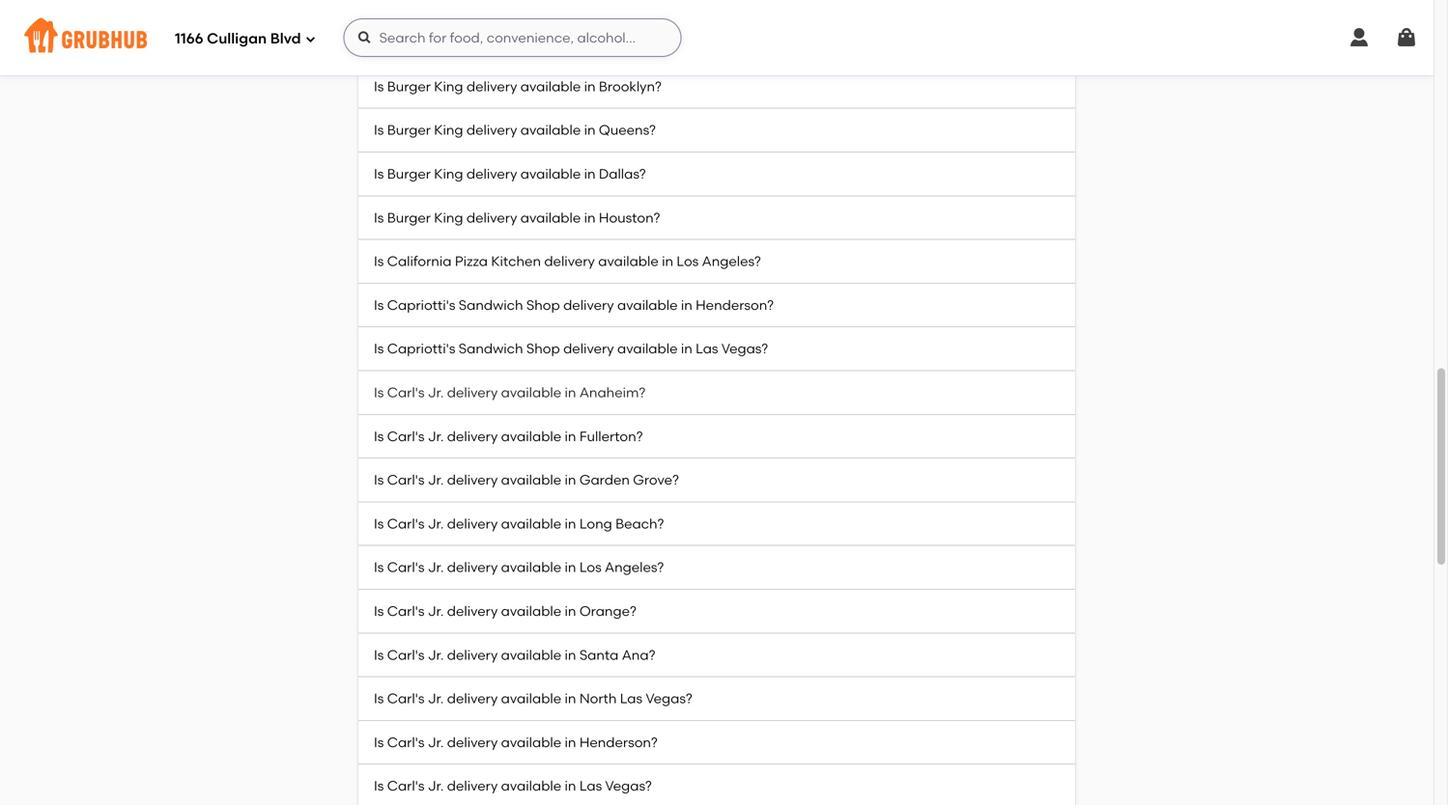 Task type: vqa. For each thing, say whether or not it's contained in the screenshot.
THE BEST
no



Task type: locate. For each thing, give the bounding box(es) containing it.
1 is from the top
[[374, 34, 384, 51]]

carl's
[[387, 385, 425, 401], [387, 428, 425, 445], [387, 472, 425, 489], [387, 516, 425, 532], [387, 560, 425, 576], [387, 604, 425, 620], [387, 647, 425, 664], [387, 691, 425, 707], [387, 735, 425, 751], [387, 779, 425, 795]]

available for is burger king delivery available in dallas?
[[521, 166, 581, 182]]

carl's for is carl's jr. delivery available in fullerton?
[[387, 428, 425, 445]]

vegas? down north
[[605, 779, 652, 795]]

is burger king delivery available in las vegas?
[[374, 34, 672, 51]]

1 king from the top
[[434, 34, 463, 51]]

available for is burger king delivery available in queens?
[[521, 122, 581, 138]]

0 horizontal spatial svg image
[[305, 33, 317, 45]]

9 jr. from the top
[[428, 735, 444, 751]]

delivery for is carl's jr. delivery available in long beach?
[[447, 516, 498, 532]]

delivery up is carl's jr. delivery available in las vegas?
[[447, 735, 498, 751]]

1 horizontal spatial angeles?
[[702, 253, 761, 270]]

is carl's jr. delivery available in los angeles?
[[374, 560, 664, 576]]

in left santa
[[565, 647, 576, 664]]

delivery down is carl's jr. delivery available in anaheim?
[[447, 428, 498, 445]]

in left orange?
[[565, 604, 576, 620]]

in left fullerton?
[[565, 428, 576, 445]]

in down is carl's jr. delivery available in north las vegas?
[[565, 735, 576, 751]]

available up anaheim?
[[618, 341, 678, 357]]

is burger king delivery available in houston? link
[[359, 196, 1076, 240]]

delivery up is carl's jr. delivery available in orange?
[[447, 560, 498, 576]]

16 is from the top
[[374, 691, 384, 707]]

garden
[[580, 472, 630, 489]]

jr. for is carl's jr. delivery available in las vegas?
[[428, 779, 444, 795]]

carl's for is carl's jr. delivery available in las vegas?
[[387, 779, 425, 795]]

7 jr. from the top
[[428, 647, 444, 664]]

king down 'is burger king delivery available in queens?'
[[434, 166, 463, 182]]

in down is carl's jr. delivery available in henderson?
[[565, 779, 576, 795]]

3 burger from the top
[[387, 122, 431, 138]]

Search for food, convenience, alcohol... search field
[[344, 18, 682, 57]]

delivery for is carl's jr. delivery available in henderson?
[[447, 735, 498, 751]]

is carl's jr. delivery available in garden grove?
[[374, 472, 679, 489]]

jr. up is carl's jr. delivery available in santa ana?
[[428, 604, 444, 620]]

in left brooklyn?
[[584, 78, 596, 95]]

in for is carl's jr. delivery available in las vegas?
[[565, 779, 576, 795]]

svg image
[[1395, 26, 1419, 49]]

0 vertical spatial shop
[[527, 297, 560, 314]]

3 king from the top
[[434, 122, 463, 138]]

5 is from the top
[[374, 210, 384, 226]]

5 carl's from the top
[[387, 560, 425, 576]]

5 king from the top
[[434, 210, 463, 226]]

delivery for is burger king delivery available in las vegas?
[[467, 34, 517, 51]]

delivery down the is burger king delivery available in dallas? at the left top
[[467, 210, 517, 226]]

available down is burger king delivery available in brooklyn?
[[521, 122, 581, 138]]

is carl's jr. delivery available in henderson? link
[[359, 722, 1076, 766]]

jr. for is carl's jr. delivery available in anaheim?
[[428, 385, 444, 401]]

king up the is burger king delivery available in dallas? at the left top
[[434, 122, 463, 138]]

in for is carl's jr. delivery available in los angeles?
[[565, 560, 576, 576]]

1 horizontal spatial henderson?
[[696, 297, 774, 314]]

0 horizontal spatial henderson?
[[580, 735, 658, 751]]

in for is burger king delivery available in las vegas?
[[584, 34, 596, 51]]

delivery up is burger king delivery available in brooklyn?
[[467, 34, 517, 51]]

pizza
[[455, 253, 488, 270]]

delivery up is carl's jr. delivery available in los angeles?
[[447, 516, 498, 532]]

burger for is burger king delivery available in dallas?
[[387, 166, 431, 182]]

is carl's jr. delivery available in las vegas? link
[[359, 766, 1076, 806]]

0 vertical spatial henderson?
[[696, 297, 774, 314]]

available down is carl's jr. delivery available in garden grove?
[[501, 516, 562, 532]]

available down the is california pizza kitchen delivery available in los angeles? link
[[618, 297, 678, 314]]

jr. up is carl's jr. delivery available in los angeles?
[[428, 516, 444, 532]]

1166
[[175, 30, 204, 47]]

jr. for is carl's jr. delivery available in santa ana?
[[428, 647, 444, 664]]

is burger king delivery available in queens?
[[374, 122, 656, 138]]

is carl's jr. delivery available in long beach? link
[[359, 503, 1076, 547]]

in inside 'link'
[[565, 647, 576, 664]]

is for is carl's jr. delivery available in long beach?
[[374, 516, 384, 532]]

delivery up is capriotti's sandwich shop delivery available in henderson? at the top of the page
[[544, 253, 595, 270]]

sandwich for is capriotti's sandwich shop delivery available in henderson?
[[459, 297, 523, 314]]

4 carl's from the top
[[387, 516, 425, 532]]

2 sandwich from the top
[[459, 341, 523, 357]]

delivery up the is burger king delivery available in dallas? at the left top
[[467, 122, 517, 138]]

available up is carl's jr. delivery available in garden grove?
[[501, 428, 562, 445]]

carl's for is carl's jr. delivery available in orange?
[[387, 604, 425, 620]]

0 vertical spatial sandwich
[[459, 297, 523, 314]]

jr. down is carl's jr. delivery available in anaheim?
[[428, 428, 444, 445]]

3 carl's from the top
[[387, 472, 425, 489]]

10 is from the top
[[374, 428, 384, 445]]

delivery
[[467, 34, 517, 51], [467, 78, 517, 95], [467, 122, 517, 138], [467, 166, 517, 182], [467, 210, 517, 226], [544, 253, 595, 270], [563, 297, 614, 314], [563, 341, 614, 357], [447, 385, 498, 401], [447, 428, 498, 445], [447, 472, 498, 489], [447, 516, 498, 532], [447, 560, 498, 576], [447, 604, 498, 620], [447, 647, 498, 664], [447, 691, 498, 707], [447, 735, 498, 751], [447, 779, 498, 795]]

5 burger from the top
[[387, 210, 431, 226]]

2 is from the top
[[374, 78, 384, 95]]

is for is california pizza kitchen delivery available in los angeles?
[[374, 253, 384, 270]]

delivery down is carl's jr. delivery available in fullerton?
[[447, 472, 498, 489]]

10 jr. from the top
[[428, 779, 444, 795]]

king up 'is burger king delivery available in queens?'
[[434, 78, 463, 95]]

las down "is capriotti's sandwich shop delivery available in henderson?" link
[[696, 341, 719, 357]]

available down is carl's jr. delivery available in north las vegas?
[[501, 735, 562, 751]]

sandwich down pizza
[[459, 297, 523, 314]]

1 vertical spatial los
[[580, 560, 602, 576]]

0 vertical spatial capriotti's
[[387, 297, 456, 314]]

king up is burger king delivery available in brooklyn?
[[434, 34, 463, 51]]

is carl's jr. delivery available in north las vegas?
[[374, 691, 693, 707]]

available for is carl's jr. delivery available in henderson?
[[501, 735, 562, 751]]

delivery up is capriotti's sandwich shop delivery available in las vegas?
[[563, 297, 614, 314]]

angeles? down beach? on the left bottom of the page
[[605, 560, 664, 576]]

jr. up is carl's jr. delivery available in fullerton?
[[428, 385, 444, 401]]

king for is burger king delivery available in brooklyn?
[[434, 78, 463, 95]]

is for is carl's jr. delivery available in north las vegas?
[[374, 691, 384, 707]]

is carl's jr. delivery available in orange?
[[374, 604, 637, 620]]

is for is burger king delivery available in las vegas?
[[374, 34, 384, 51]]

sandwich for is capriotti's sandwich shop delivery available in las vegas?
[[459, 341, 523, 357]]

2 burger from the top
[[387, 78, 431, 95]]

in left anaheim?
[[565, 385, 576, 401]]

available
[[521, 34, 581, 51], [521, 78, 581, 95], [521, 122, 581, 138], [521, 166, 581, 182], [521, 210, 581, 226], [598, 253, 659, 270], [618, 297, 678, 314], [618, 341, 678, 357], [501, 385, 562, 401], [501, 428, 562, 445], [501, 472, 562, 489], [501, 516, 562, 532], [501, 560, 562, 576], [501, 604, 562, 620], [501, 647, 562, 664], [501, 691, 562, 707], [501, 735, 562, 751], [501, 779, 562, 795]]

available up is burger king delivery available in houston?
[[521, 166, 581, 182]]

6 carl's from the top
[[387, 604, 425, 620]]

delivery down is capriotti's sandwich shop delivery available in henderson? at the top of the page
[[563, 341, 614, 357]]

carl's for is carl's jr. delivery available in henderson?
[[387, 735, 425, 751]]

delivery for is burger king delivery available in houston?
[[467, 210, 517, 226]]

9 is from the top
[[374, 385, 384, 401]]

is carl's jr. delivery available in long beach?
[[374, 516, 664, 532]]

delivery for is carl's jr. delivery available in los angeles?
[[447, 560, 498, 576]]

delivery for is carl's jr. delivery available in anaheim?
[[447, 385, 498, 401]]

0 vertical spatial los
[[677, 253, 699, 270]]

available for is carl's jr. delivery available in orange?
[[501, 604, 562, 620]]

2 jr. from the top
[[428, 428, 444, 445]]

in left dallas?
[[584, 166, 596, 182]]

is for is carl's jr. delivery available in garden grove?
[[374, 472, 384, 489]]

2 king from the top
[[434, 78, 463, 95]]

carl's for is carl's jr. delivery available in long beach?
[[387, 516, 425, 532]]

1 jr. from the top
[[428, 385, 444, 401]]

king
[[434, 34, 463, 51], [434, 78, 463, 95], [434, 122, 463, 138], [434, 166, 463, 182], [434, 210, 463, 226]]

1 vertical spatial shop
[[527, 341, 560, 357]]

available inside 'link'
[[501, 647, 562, 664]]

shop down is capriotti's sandwich shop delivery available in henderson? at the top of the page
[[527, 341, 560, 357]]

is for is capriotti's sandwich shop delivery available in henderson?
[[374, 297, 384, 314]]

delivery for is carl's jr. delivery available in garden grove?
[[447, 472, 498, 489]]

jr. inside 'link'
[[428, 647, 444, 664]]

jr. down is carl's jr. delivery available in fullerton?
[[428, 472, 444, 489]]

jr.
[[428, 385, 444, 401], [428, 428, 444, 445], [428, 472, 444, 489], [428, 516, 444, 532], [428, 560, 444, 576], [428, 604, 444, 620], [428, 647, 444, 664], [428, 691, 444, 707], [428, 735, 444, 751], [428, 779, 444, 795]]

1 burger from the top
[[387, 34, 431, 51]]

13 is from the top
[[374, 560, 384, 576]]

in left north
[[565, 691, 576, 707]]

delivery up is carl's jr. delivery available in santa ana?
[[447, 604, 498, 620]]

burger
[[387, 34, 431, 51], [387, 78, 431, 95], [387, 122, 431, 138], [387, 166, 431, 182], [387, 210, 431, 226]]

henderson? down north
[[580, 735, 658, 751]]

3 is from the top
[[374, 122, 384, 138]]

capriotti's
[[387, 297, 456, 314], [387, 341, 456, 357]]

available up is carl's jr. delivery available in fullerton?
[[501, 385, 562, 401]]

in down is carl's jr. delivery available in long beach?
[[565, 560, 576, 576]]

available up is carl's jr. delivery available in north las vegas?
[[501, 647, 562, 664]]

los down long
[[580, 560, 602, 576]]

8 jr. from the top
[[428, 691, 444, 707]]

1 vertical spatial sandwich
[[459, 341, 523, 357]]

4 king from the top
[[434, 166, 463, 182]]

las
[[599, 34, 622, 51], [696, 341, 719, 357], [620, 691, 643, 707], [580, 779, 602, 795]]

delivery up 'is burger king delivery available in queens?'
[[467, 78, 517, 95]]

angeles? down is burger king delivery available in houston? link
[[702, 253, 761, 270]]

2 capriotti's from the top
[[387, 341, 456, 357]]

jr. for is carl's jr. delivery available in fullerton?
[[428, 428, 444, 445]]

in left "houston?"
[[584, 210, 596, 226]]

in for is carl's jr. delivery available in anaheim?
[[565, 385, 576, 401]]

jr. for is carl's jr. delivery available in garden grove?
[[428, 472, 444, 489]]

available up is carl's jr. delivery available in henderson?
[[501, 691, 562, 707]]

0 vertical spatial angeles?
[[702, 253, 761, 270]]

in
[[584, 34, 596, 51], [584, 78, 596, 95], [584, 122, 596, 138], [584, 166, 596, 182], [584, 210, 596, 226], [662, 253, 674, 270], [681, 297, 693, 314], [681, 341, 693, 357], [565, 385, 576, 401], [565, 428, 576, 445], [565, 472, 576, 489], [565, 516, 576, 532], [565, 560, 576, 576], [565, 604, 576, 620], [565, 647, 576, 664], [565, 691, 576, 707], [565, 735, 576, 751], [565, 779, 576, 795]]

shop
[[527, 297, 560, 314], [527, 341, 560, 357]]

available for is carl's jr. delivery available in los angeles?
[[501, 560, 562, 576]]

8 is from the top
[[374, 341, 384, 357]]

los
[[677, 253, 699, 270], [580, 560, 602, 576]]

is carl's jr. delivery available in henderson?
[[374, 735, 658, 751]]

king for is burger king delivery available in queens?
[[434, 122, 463, 138]]

jr. down is carl's jr. delivery available in santa ana?
[[428, 691, 444, 707]]

0 horizontal spatial los
[[580, 560, 602, 576]]

delivery for is carl's jr. delivery available in north las vegas?
[[447, 691, 498, 707]]

available down is carl's jr. delivery available in los angeles?
[[501, 604, 562, 620]]

sandwich
[[459, 297, 523, 314], [459, 341, 523, 357]]

1 shop from the top
[[527, 297, 560, 314]]

long
[[580, 516, 612, 532]]

los down is burger king delivery available in houston? link
[[677, 253, 699, 270]]

delivery inside 'link'
[[447, 647, 498, 664]]

sandwich inside "is capriotti's sandwich shop delivery available in henderson?" link
[[459, 297, 523, 314]]

henderson? down the is california pizza kitchen delivery available in los angeles? link
[[696, 297, 774, 314]]

2 carl's from the top
[[387, 428, 425, 445]]

shop down the is california pizza kitchen delivery available in los angeles?
[[527, 297, 560, 314]]

is carl's jr. delivery available in fullerton? link
[[359, 415, 1076, 459]]

is for is burger king delivery available in dallas?
[[374, 166, 384, 182]]

14 is from the top
[[374, 604, 384, 620]]

delivery down is carl's jr. delivery available in orange?
[[447, 647, 498, 664]]

is for is burger king delivery available in queens?
[[374, 122, 384, 138]]

is carl's jr. delivery available in las vegas?
[[374, 779, 652, 795]]

17 is from the top
[[374, 735, 384, 751]]

svg image
[[1348, 26, 1371, 49], [357, 30, 373, 45], [305, 33, 317, 45]]

11 is from the top
[[374, 472, 384, 489]]

available down "houston?"
[[598, 253, 659, 270]]

available for is carl's jr. delivery available in fullerton?
[[501, 428, 562, 445]]

delivery down 'is burger king delivery available in queens?'
[[467, 166, 517, 182]]

4 burger from the top
[[387, 166, 431, 182]]

available down is carl's jr. delivery available in henderson?
[[501, 779, 562, 795]]

0 horizontal spatial angeles?
[[605, 560, 664, 576]]

in left garden
[[565, 472, 576, 489]]

18 is from the top
[[374, 779, 384, 795]]

jr. up is carl's jr. delivery available in orange?
[[428, 560, 444, 576]]

delivery down is carl's jr. delivery available in henderson?
[[447, 779, 498, 795]]

6 is from the top
[[374, 253, 384, 270]]

in left queens?
[[584, 122, 596, 138]]

in left long
[[565, 516, 576, 532]]

1 sandwich from the top
[[459, 297, 523, 314]]

jr. down is carl's jr. delivery available in orange?
[[428, 647, 444, 664]]

in for is carl's jr. delivery available in garden grove?
[[565, 472, 576, 489]]

6 jr. from the top
[[428, 604, 444, 620]]

grove?
[[633, 472, 679, 489]]

carl's for is carl's jr. delivery available in anaheim?
[[387, 385, 425, 401]]

jr. for is carl's jr. delivery available in los angeles?
[[428, 560, 444, 576]]

9 carl's from the top
[[387, 735, 425, 751]]

vegas?
[[625, 34, 672, 51], [722, 341, 768, 357], [646, 691, 693, 707], [605, 779, 652, 795]]

is carl's jr. delivery available in north las vegas? link
[[359, 678, 1076, 722]]

1 carl's from the top
[[387, 385, 425, 401]]

available down is carl's jr. delivery available in long beach?
[[501, 560, 562, 576]]

available up is carl's jr. delivery available in long beach?
[[501, 472, 562, 489]]

1 capriotti's from the top
[[387, 297, 456, 314]]

7 is from the top
[[374, 297, 384, 314]]

king up pizza
[[434, 210, 463, 226]]

angeles?
[[702, 253, 761, 270], [605, 560, 664, 576]]

10 carl's from the top
[[387, 779, 425, 795]]

is carl's jr. delivery available in anaheim? link
[[359, 372, 1076, 415]]

4 is from the top
[[374, 166, 384, 182]]

available up the is california pizza kitchen delivery available in los angeles?
[[521, 210, 581, 226]]

3 jr. from the top
[[428, 472, 444, 489]]

henderson?
[[696, 297, 774, 314], [580, 735, 658, 751]]

15 is from the top
[[374, 647, 384, 664]]

1 horizontal spatial los
[[677, 253, 699, 270]]

12 is from the top
[[374, 516, 384, 532]]

4 jr. from the top
[[428, 516, 444, 532]]

in up is burger king delivery available in brooklyn?
[[584, 34, 596, 51]]

north
[[580, 691, 617, 707]]

available up is burger king delivery available in brooklyn?
[[521, 34, 581, 51]]

is inside 'link'
[[374, 647, 384, 664]]

las up brooklyn?
[[599, 34, 622, 51]]

1 vertical spatial capriotti's
[[387, 341, 456, 357]]

delivery up is carl's jr. delivery available in fullerton?
[[447, 385, 498, 401]]

is for is carl's jr. delivery available in orange?
[[374, 604, 384, 620]]

7 carl's from the top
[[387, 647, 425, 664]]

jr. down is carl's jr. delivery available in henderson?
[[428, 779, 444, 795]]

jr. up is carl's jr. delivery available in las vegas?
[[428, 735, 444, 751]]

available down is burger king delivery available in las vegas?
[[521, 78, 581, 95]]

burger for is burger king delivery available in las vegas?
[[387, 34, 431, 51]]

queens?
[[599, 122, 656, 138]]

2 shop from the top
[[527, 341, 560, 357]]

8 carl's from the top
[[387, 691, 425, 707]]

sandwich inside is capriotti's sandwich shop delivery available in las vegas? link
[[459, 341, 523, 357]]

available for is carl's jr. delivery available in anaheim?
[[501, 385, 562, 401]]

is
[[374, 34, 384, 51], [374, 78, 384, 95], [374, 122, 384, 138], [374, 166, 384, 182], [374, 210, 384, 226], [374, 253, 384, 270], [374, 297, 384, 314], [374, 341, 384, 357], [374, 385, 384, 401], [374, 428, 384, 445], [374, 472, 384, 489], [374, 516, 384, 532], [374, 560, 384, 576], [374, 604, 384, 620], [374, 647, 384, 664], [374, 691, 384, 707], [374, 735, 384, 751], [374, 779, 384, 795]]

1166 culligan blvd
[[175, 30, 301, 47]]

capriotti's for is capriotti's sandwich shop delivery available in las vegas?
[[387, 341, 456, 357]]

5 jr. from the top
[[428, 560, 444, 576]]

culligan
[[207, 30, 267, 47]]

sandwich up is carl's jr. delivery available in anaheim?
[[459, 341, 523, 357]]

kitchen
[[491, 253, 541, 270]]

delivery for is carl's jr. delivery available in orange?
[[447, 604, 498, 620]]

in for is carl's jr. delivery available in north las vegas?
[[565, 691, 576, 707]]

available for is carl's jr. delivery available in santa ana?
[[501, 647, 562, 664]]

is california pizza kitchen delivery available in los angeles? link
[[359, 240, 1076, 284]]

vegas? down "is capriotti's sandwich shop delivery available in henderson?" link
[[722, 341, 768, 357]]

carl's inside 'link'
[[387, 647, 425, 664]]

available for is burger king delivery available in houston?
[[521, 210, 581, 226]]

delivery down is carl's jr. delivery available in santa ana?
[[447, 691, 498, 707]]

is capriotti's sandwich shop delivery available in henderson? link
[[359, 284, 1076, 328]]

in for is burger king delivery available in dallas?
[[584, 166, 596, 182]]



Task type: describe. For each thing, give the bounding box(es) containing it.
santa
[[580, 647, 619, 664]]

brooklyn?
[[599, 78, 662, 95]]

1 vertical spatial henderson?
[[580, 735, 658, 751]]

in for is burger king delivery available in houston?
[[584, 210, 596, 226]]

is for is carl's jr. delivery available in fullerton?
[[374, 428, 384, 445]]

houston?
[[599, 210, 661, 226]]

anaheim?
[[580, 385, 646, 401]]

is burger king delivery available in las vegas? link
[[359, 21, 1076, 65]]

is for is carl's jr. delivery available in las vegas?
[[374, 779, 384, 795]]

delivery for is burger king delivery available in brooklyn?
[[467, 78, 517, 95]]

is carl's jr. delivery available in santa ana?
[[374, 647, 656, 664]]

king for is burger king delivery available in dallas?
[[434, 166, 463, 182]]

in for is carl's jr. delivery available in henderson?
[[565, 735, 576, 751]]

jr. for is carl's jr. delivery available in orange?
[[428, 604, 444, 620]]

is for is carl's jr. delivery available in anaheim?
[[374, 385, 384, 401]]

is for is carl's jr. delivery available in henderson?
[[374, 735, 384, 751]]

in for is carl's jr. delivery available in long beach?
[[565, 516, 576, 532]]

shop for las
[[527, 341, 560, 357]]

carl's for is carl's jr. delivery available in los angeles?
[[387, 560, 425, 576]]

is california pizza kitchen delivery available in los angeles?
[[374, 253, 761, 270]]

orange?
[[580, 604, 637, 620]]

in for is burger king delivery available in brooklyn?
[[584, 78, 596, 95]]

in for is carl's jr. delivery available in fullerton?
[[565, 428, 576, 445]]

jr. for is carl's jr. delivery available in north las vegas?
[[428, 691, 444, 707]]

in down the is california pizza kitchen delivery available in los angeles? link
[[681, 297, 693, 314]]

1 vertical spatial angeles?
[[605, 560, 664, 576]]

vegas? up brooklyn?
[[625, 34, 672, 51]]

in for is carl's jr. delivery available in santa ana?
[[565, 647, 576, 664]]

los inside the is california pizza kitchen delivery available in los angeles? link
[[677, 253, 699, 270]]

is for is capriotti's sandwich shop delivery available in las vegas?
[[374, 341, 384, 357]]

is for is carl's jr. delivery available in los angeles?
[[374, 560, 384, 576]]

is burger king delivery available in houston?
[[374, 210, 661, 226]]

is carl's jr. delivery available in santa ana? link
[[359, 634, 1076, 678]]

jr. for is carl's jr. delivery available in henderson?
[[428, 735, 444, 751]]

is carl's jr. delivery available in los angeles? link
[[359, 547, 1076, 590]]

carl's for is carl's jr. delivery available in santa ana?
[[387, 647, 425, 664]]

ana?
[[622, 647, 656, 664]]

available for is burger king delivery available in las vegas?
[[521, 34, 581, 51]]

dallas?
[[599, 166, 646, 182]]

available for is carl's jr. delivery available in north las vegas?
[[501, 691, 562, 707]]

delivery for is burger king delivery available in queens?
[[467, 122, 517, 138]]

vegas? down ana?
[[646, 691, 693, 707]]

is carl's jr. delivery available in anaheim?
[[374, 385, 646, 401]]

shop for henderson?
[[527, 297, 560, 314]]

jr. for is carl's jr. delivery available in long beach?
[[428, 516, 444, 532]]

is burger king delivery available in brooklyn? link
[[359, 65, 1076, 109]]

las right north
[[620, 691, 643, 707]]

in for is burger king delivery available in queens?
[[584, 122, 596, 138]]

capriotti's for is capriotti's sandwich shop delivery available in henderson?
[[387, 297, 456, 314]]

burger for is burger king delivery available in queens?
[[387, 122, 431, 138]]

2 horizontal spatial svg image
[[1348, 26, 1371, 49]]

is for is burger king delivery available in brooklyn?
[[374, 78, 384, 95]]

king for is burger king delivery available in las vegas?
[[434, 34, 463, 51]]

california
[[387, 253, 452, 270]]

las down is carl's jr. delivery available in henderson?
[[580, 779, 602, 795]]

is burger king delivery available in dallas? link
[[359, 153, 1076, 196]]

is capriotti's sandwich shop delivery available in henderson?
[[374, 297, 774, 314]]

is for is burger king delivery available in houston?
[[374, 210, 384, 226]]

is carl's jr. delivery available in orange? link
[[359, 590, 1076, 634]]

is capriotti's sandwich shop delivery available in las vegas? link
[[359, 328, 1076, 372]]

delivery for is carl's jr. delivery available in las vegas?
[[447, 779, 498, 795]]

in down "is capriotti's sandwich shop delivery available in henderson?" link
[[681, 341, 693, 357]]

carl's for is carl's jr. delivery available in north las vegas?
[[387, 691, 425, 707]]

in for is carl's jr. delivery available in orange?
[[565, 604, 576, 620]]

fullerton?
[[580, 428, 643, 445]]

available for is carl's jr. delivery available in garden grove?
[[501, 472, 562, 489]]

available for is carl's jr. delivery available in las vegas?
[[501, 779, 562, 795]]

is for is carl's jr. delivery available in santa ana?
[[374, 647, 384, 664]]

is carl's jr. delivery available in fullerton?
[[374, 428, 643, 445]]

1 horizontal spatial svg image
[[357, 30, 373, 45]]

beach?
[[616, 516, 664, 532]]

is burger king delivery available in brooklyn?
[[374, 78, 662, 95]]

los inside is carl's jr. delivery available in los angeles? link
[[580, 560, 602, 576]]

delivery for is carl's jr. delivery available in santa ana?
[[447, 647, 498, 664]]

delivery for is burger king delivery available in dallas?
[[467, 166, 517, 182]]

available for is carl's jr. delivery available in long beach?
[[501, 516, 562, 532]]

burger for is burger king delivery available in brooklyn?
[[387, 78, 431, 95]]

burger for is burger king delivery available in houston?
[[387, 210, 431, 226]]

is carl's jr. delivery available in garden grove? link
[[359, 459, 1076, 503]]

delivery for is carl's jr. delivery available in fullerton?
[[447, 428, 498, 445]]

carl's for is carl's jr. delivery available in garden grove?
[[387, 472, 425, 489]]

king for is burger king delivery available in houston?
[[434, 210, 463, 226]]

is capriotti's sandwich shop delivery available in las vegas?
[[374, 341, 768, 357]]

main navigation navigation
[[0, 0, 1434, 75]]

is burger king delivery available in dallas?
[[374, 166, 646, 182]]

blvd
[[270, 30, 301, 47]]

is burger king delivery available in queens? link
[[359, 109, 1076, 153]]

in down is burger king delivery available in houston? link
[[662, 253, 674, 270]]

available for is burger king delivery available in brooklyn?
[[521, 78, 581, 95]]



